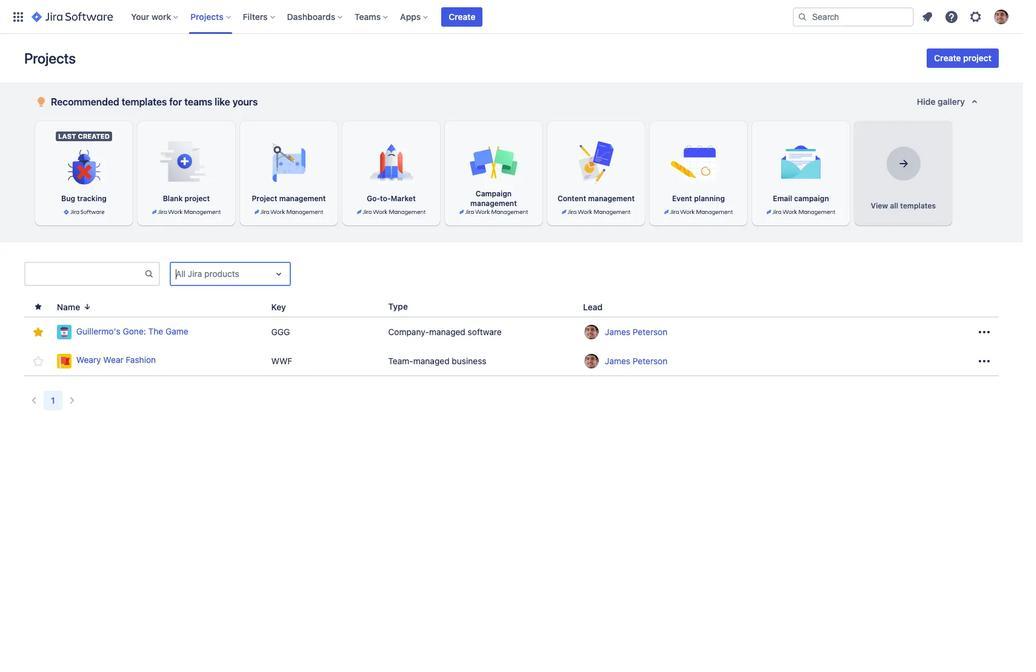 Task type: locate. For each thing, give the bounding box(es) containing it.
like
[[215, 96, 230, 107]]

2 peterson from the top
[[633, 356, 668, 366]]

0 vertical spatial james
[[605, 327, 631, 337]]

more image
[[977, 325, 992, 340], [977, 354, 992, 368]]

company-managed software
[[388, 327, 502, 337]]

2 james peterson from the top
[[605, 356, 668, 366]]

1 peterson from the top
[[633, 327, 668, 337]]

2 horizontal spatial management
[[588, 194, 635, 203]]

1 vertical spatial managed
[[413, 356, 450, 366]]

management inside content management button
[[588, 194, 635, 203]]

team-managed business
[[388, 356, 487, 366]]

appswitcher icon image
[[11, 9, 25, 24]]

2 james from the top
[[605, 356, 631, 366]]

management down campaign
[[471, 199, 517, 208]]

0 vertical spatial templates
[[122, 96, 167, 107]]

search image
[[798, 12, 808, 22]]

0 horizontal spatial templates
[[122, 96, 167, 107]]

create project
[[935, 53, 992, 63]]

projects down appswitcher icon
[[24, 50, 76, 67]]

bug tracking
[[61, 194, 107, 203]]

blank project button
[[138, 121, 235, 226]]

1 vertical spatial james peterson link
[[605, 355, 668, 367]]

1 horizontal spatial management
[[471, 199, 517, 208]]

filters
[[243, 11, 268, 22]]

0 vertical spatial managed
[[429, 327, 466, 337]]

project inside button
[[964, 53, 992, 63]]

gallery
[[938, 96, 965, 107]]

1 james peterson link from the top
[[605, 326, 668, 338]]

last created
[[58, 132, 110, 140]]

james peterson link
[[605, 326, 668, 338], [605, 355, 668, 367]]

1 vertical spatial templates
[[901, 201, 936, 210]]

teams
[[184, 96, 212, 107]]

james peterson
[[605, 327, 668, 337], [605, 356, 668, 366]]

for
[[169, 96, 182, 107]]

peterson for team-managed business
[[633, 356, 668, 366]]

star guillermo's gone: the game image
[[31, 325, 45, 340]]

1 vertical spatial more image
[[977, 354, 992, 368]]

1 vertical spatial james
[[605, 356, 631, 366]]

0 vertical spatial more image
[[977, 325, 992, 340]]

0 vertical spatial james peterson
[[605, 327, 668, 337]]

2 james peterson link from the top
[[605, 355, 668, 367]]

1 vertical spatial peterson
[[633, 356, 668, 366]]

0 horizontal spatial create
[[449, 11, 476, 22]]

management inside project management button
[[279, 194, 326, 203]]

1 button
[[44, 391, 62, 411]]

1 vertical spatial james peterson
[[605, 356, 668, 366]]

company-
[[388, 327, 429, 337]]

email
[[773, 194, 793, 203]]

0 vertical spatial project
[[964, 53, 992, 63]]

james for business
[[605, 356, 631, 366]]

0 vertical spatial create
[[449, 11, 476, 22]]

templates
[[122, 96, 167, 107], [901, 201, 936, 210]]

1 vertical spatial project
[[185, 194, 210, 203]]

1 vertical spatial create
[[935, 53, 961, 63]]

0 vertical spatial james peterson link
[[605, 326, 668, 338]]

weary wear fashion
[[76, 355, 156, 365]]

1 horizontal spatial create
[[935, 53, 961, 63]]

0 horizontal spatial management
[[279, 194, 326, 203]]

project
[[964, 53, 992, 63], [185, 194, 210, 203]]

campaign management
[[471, 189, 517, 208]]

projects
[[191, 11, 224, 22], [24, 50, 76, 67]]

project management button
[[240, 121, 338, 226]]

wear
[[103, 355, 124, 365]]

dashboards button
[[284, 7, 348, 26]]

wwf
[[271, 356, 292, 366]]

managed for company-
[[429, 327, 466, 337]]

apps button
[[397, 7, 433, 26]]

dashboards
[[287, 11, 335, 22]]

event planning
[[672, 194, 725, 203]]

guillermo's gone: the game
[[76, 326, 188, 336]]

management
[[279, 194, 326, 203], [588, 194, 635, 203], [471, 199, 517, 208]]

project management
[[252, 194, 326, 203]]

notifications image
[[920, 9, 935, 24]]

1 horizontal spatial projects
[[191, 11, 224, 22]]

content management button
[[548, 121, 645, 226]]

managed
[[429, 327, 466, 337], [413, 356, 450, 366]]

templates left for
[[122, 96, 167, 107]]

blank project
[[163, 194, 210, 203]]

recommended
[[51, 96, 119, 107]]

1 horizontal spatial templates
[[901, 201, 936, 210]]

team-
[[388, 356, 413, 366]]

management right project
[[279, 194, 326, 203]]

james
[[605, 327, 631, 337], [605, 356, 631, 366]]

None text field
[[176, 268, 178, 280]]

james peterson for team-managed business
[[605, 356, 668, 366]]

apps
[[400, 11, 421, 22]]

recommended templates for teams like yours
[[51, 96, 258, 107]]

create for create project
[[935, 53, 961, 63]]

previous image
[[27, 394, 41, 408]]

your work button
[[127, 7, 183, 26]]

create inside primary element
[[449, 11, 476, 22]]

hide gallery button
[[910, 92, 990, 112]]

create down help icon
[[935, 53, 961, 63]]

teams
[[355, 11, 381, 22]]

1 james peterson from the top
[[605, 327, 668, 337]]

last
[[58, 132, 76, 140]]

lead
[[583, 302, 603, 312]]

0 horizontal spatial project
[[185, 194, 210, 203]]

all
[[890, 201, 899, 210]]

key
[[271, 302, 286, 312]]

name button
[[52, 300, 97, 314]]

project inside button
[[185, 194, 210, 203]]

email campaign button
[[753, 121, 850, 226]]

created
[[78, 132, 110, 140]]

0 vertical spatial projects
[[191, 11, 224, 22]]

your
[[131, 11, 149, 22]]

jira work management image
[[152, 209, 221, 216], [152, 209, 221, 216], [254, 209, 323, 216], [254, 209, 323, 216], [357, 209, 426, 216], [357, 209, 426, 216], [459, 209, 528, 216], [459, 209, 528, 216], [562, 209, 631, 216], [562, 209, 631, 216], [664, 209, 733, 216], [664, 209, 733, 216], [767, 209, 836, 216], [767, 209, 836, 216]]

event
[[672, 194, 693, 203]]

type
[[388, 301, 408, 312]]

0 vertical spatial peterson
[[633, 327, 668, 337]]

templates right all
[[901, 201, 936, 210]]

banner
[[0, 0, 1024, 34]]

None text field
[[25, 266, 144, 283]]

1 horizontal spatial project
[[964, 53, 992, 63]]

project down 'settings' image
[[964, 53, 992, 63]]

hide
[[917, 96, 936, 107]]

project for blank project
[[185, 194, 210, 203]]

weary wear fashion link
[[57, 354, 262, 368]]

help image
[[945, 9, 959, 24]]

tracking
[[77, 194, 107, 203]]

key button
[[267, 300, 301, 314]]

managed up team-managed business on the bottom of the page
[[429, 327, 466, 337]]

create
[[449, 11, 476, 22], [935, 53, 961, 63]]

guillermo's
[[76, 326, 121, 336]]

management right content
[[588, 194, 635, 203]]

create right apps popup button
[[449, 11, 476, 22]]

james for software
[[605, 327, 631, 337]]

jira software image
[[32, 9, 113, 24], [32, 9, 113, 24], [64, 209, 104, 216], [64, 209, 104, 216]]

1 james from the top
[[605, 327, 631, 337]]

managed down company-managed software
[[413, 356, 450, 366]]

projects right work
[[191, 11, 224, 22]]

0 horizontal spatial projects
[[24, 50, 76, 67]]

content
[[558, 194, 586, 203]]

project right blank
[[185, 194, 210, 203]]

the
[[148, 326, 163, 336]]

management inside campaign management button
[[471, 199, 517, 208]]



Task type: describe. For each thing, give the bounding box(es) containing it.
management for content
[[588, 194, 635, 203]]

teams button
[[351, 7, 393, 26]]

view all templates button
[[855, 121, 953, 226]]

1 vertical spatial projects
[[24, 50, 76, 67]]

jira
[[188, 269, 202, 279]]

next image
[[65, 394, 79, 408]]

templates inside view all templates button
[[901, 201, 936, 210]]

create button
[[442, 7, 483, 26]]

create for create
[[449, 11, 476, 22]]

create project button
[[927, 49, 999, 68]]

managed for team-
[[413, 356, 450, 366]]

primary element
[[7, 0, 793, 34]]

ggg
[[271, 327, 290, 337]]

Search field
[[793, 7, 914, 26]]

fashion
[[126, 355, 156, 365]]

projects button
[[187, 7, 236, 26]]

products
[[204, 269, 239, 279]]

management for campaign
[[471, 199, 517, 208]]

name
[[57, 302, 80, 312]]

banner containing your work
[[0, 0, 1024, 34]]

campaign management button
[[445, 121, 543, 226]]

weary
[[76, 355, 101, 365]]

game
[[166, 326, 188, 336]]

projects inside popup button
[[191, 11, 224, 22]]

all
[[176, 269, 186, 279]]

blank
[[163, 194, 183, 203]]

management for project
[[279, 194, 326, 203]]

campaign
[[795, 194, 829, 203]]

your work
[[131, 11, 171, 22]]

settings image
[[969, 9, 984, 24]]

1 more image from the top
[[977, 325, 992, 340]]

guillermo's gone: the game link
[[57, 325, 262, 340]]

view
[[871, 201, 889, 210]]

go-to-market
[[367, 194, 416, 203]]

james peterson link for team-managed business
[[605, 355, 668, 367]]

project
[[252, 194, 277, 203]]

business
[[452, 356, 487, 366]]

your profile and settings image
[[994, 9, 1009, 24]]

campaign
[[476, 189, 512, 198]]

james peterson for company-managed software
[[605, 327, 668, 337]]

planning
[[694, 194, 725, 203]]

work
[[152, 11, 171, 22]]

gone:
[[123, 326, 146, 336]]

go-to-market button
[[343, 121, 440, 226]]

software
[[468, 327, 502, 337]]

market
[[391, 194, 416, 203]]

filters button
[[239, 7, 280, 26]]

2 more image from the top
[[977, 354, 992, 368]]

open image
[[272, 267, 286, 281]]

view all templates
[[871, 201, 936, 210]]

bug
[[61, 194, 75, 203]]

content management
[[558, 194, 635, 203]]

star weary wear fashion image
[[31, 354, 45, 368]]

event planning button
[[650, 121, 748, 226]]

all jira products
[[176, 269, 239, 279]]

go-
[[367, 194, 380, 203]]

lead button
[[579, 300, 617, 314]]

to-
[[380, 194, 391, 203]]

email campaign
[[773, 194, 829, 203]]

project for create project
[[964, 53, 992, 63]]

1
[[51, 395, 55, 406]]

peterson for company-managed software
[[633, 327, 668, 337]]

hide gallery
[[917, 96, 965, 107]]

yours
[[233, 96, 258, 107]]

james peterson link for company-managed software
[[605, 326, 668, 338]]



Task type: vqa. For each thing, say whether or not it's contained in the screenshot.
left
no



